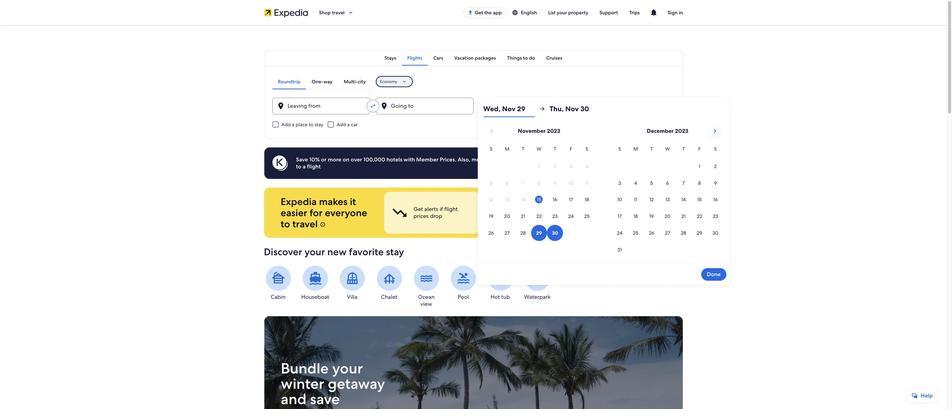 Task type: vqa. For each thing, say whether or not it's contained in the screenshot.


Task type: locate. For each thing, give the bounding box(es) containing it.
1 27 from the left
[[505, 230, 510, 237]]

flight inside save 10% or more on over 100,000 hotels with member prices. also, members save up to 30% when you add a hotel to a flight
[[307, 163, 321, 170]]

18
[[585, 197, 589, 203], [634, 214, 638, 220]]

29 right -
[[517, 104, 525, 114]]

1 vertical spatial travel
[[292, 218, 318, 231]]

things to do
[[507, 55, 535, 61]]

4 s from the left
[[714, 146, 717, 152]]

1 horizontal spatial hotel
[[580, 156, 593, 164]]

24 inside the december 2023 'element'
[[617, 230, 623, 237]]

2 23 from the left
[[713, 214, 718, 220]]

for
[[310, 207, 323, 219]]

0 horizontal spatial 29
[[505, 105, 511, 112]]

1 horizontal spatial add
[[337, 122, 346, 128]]

18 for 18 button to the right
[[634, 214, 638, 220]]

2 26 from the left
[[649, 230, 655, 237]]

save inside bundle flight + hotel to save
[[513, 213, 524, 220]]

1 out of 3 element
[[384, 192, 480, 234]]

25 for "25" button to the right
[[633, 230, 639, 237]]

1 22 button from the left
[[531, 209, 547, 225]]

29 left -
[[505, 105, 511, 112]]

getaway
[[328, 375, 385, 394]]

expedia makes it easier for everyone to travel
[[281, 196, 367, 231]]

1 horizontal spatial 28 button
[[676, 225, 692, 241]]

things to do link
[[502, 50, 541, 66]]

winter
[[281, 375, 324, 394]]

1 horizontal spatial flight
[[444, 206, 458, 213]]

0 vertical spatial tab list
[[264, 50, 683, 66]]

16 button right "today" element
[[547, 192, 563, 208]]

30 inside the december 2023 'element'
[[713, 230, 719, 237]]

24 button up 31 button at the right
[[612, 225, 628, 241]]

bundle for bundle flight + hotel to save
[[513, 206, 531, 213]]

15 inside "today" element
[[537, 197, 541, 203]]

1 horizontal spatial 21
[[682, 214, 686, 220]]

0 horizontal spatial 2023
[[547, 128, 560, 135]]

sign in button
[[662, 4, 689, 21]]

stay right favorite
[[386, 246, 404, 259]]

2023 right the december
[[675, 128, 689, 135]]

1 horizontal spatial get
[[475, 9, 483, 16]]

1 add from the left
[[281, 122, 291, 128]]

19 inside november 2023 element
[[489, 214, 494, 220]]

16 inside november 2023 element
[[553, 197, 557, 203]]

save inside bundle your winter getaway and save
[[310, 390, 340, 410]]

trailing image
[[347, 9, 354, 16]]

0 horizontal spatial get
[[413, 206, 423, 213]]

0 vertical spatial 17
[[569, 197, 573, 203]]

to down expedia
[[281, 218, 290, 231]]

0 horizontal spatial 28 button
[[515, 225, 531, 241]]

2 20 from the left
[[665, 214, 671, 220]]

19 inside the december 2023 'element'
[[650, 214, 654, 220]]

airline
[[625, 206, 641, 213]]

1 horizontal spatial 17
[[618, 214, 622, 220]]

hotel
[[580, 156, 593, 164], [552, 206, 565, 213]]

0 horizontal spatial add
[[281, 122, 291, 128]]

1 horizontal spatial 18
[[634, 214, 638, 220]]

villa button
[[338, 266, 367, 301]]

w for december
[[665, 146, 670, 152]]

1 15 from the left
[[537, 197, 541, 203]]

-
[[513, 105, 515, 112]]

1 23 button from the left
[[547, 209, 563, 225]]

28 down bundle flight + hotel to save
[[521, 230, 526, 237]]

up
[[510, 156, 517, 164]]

0 horizontal spatial 17
[[569, 197, 573, 203]]

1 horizontal spatial 17 button
[[612, 209, 628, 225]]

1 23 from the left
[[553, 214, 558, 220]]

save inside save 10% or more on over 100,000 hotels with member prices. also, members save up to 30% when you add a hotel to a flight
[[497, 156, 509, 164]]

0 vertical spatial and
[[657, 206, 667, 213]]

get inside the get alerts if flight prices drop
[[413, 206, 423, 213]]

previous month image
[[488, 127, 496, 136]]

0 vertical spatial bundle
[[513, 206, 531, 213]]

2 23 button from the left
[[708, 209, 724, 225]]

2 28 from the left
[[681, 230, 686, 237]]

17 up bundle flight + hotel to save
[[569, 197, 573, 203]]

1 horizontal spatial w
[[665, 146, 670, 152]]

pool button
[[449, 266, 478, 301]]

2 f from the left
[[698, 146, 701, 152]]

0 vertical spatial stay
[[315, 122, 323, 128]]

1 28 from the left
[[521, 230, 526, 237]]

21
[[521, 214, 525, 220], [682, 214, 686, 220]]

houseboat
[[301, 294, 329, 301]]

2 2023 from the left
[[675, 128, 689, 135]]

get left alerts
[[413, 206, 423, 213]]

flight down "today" element
[[533, 206, 546, 213]]

0 horizontal spatial 22
[[537, 214, 542, 220]]

21 button
[[515, 209, 531, 225], [676, 209, 692, 225]]

1 vertical spatial 24
[[617, 230, 623, 237]]

1 vertical spatial 17
[[618, 214, 622, 220]]

14 button
[[676, 192, 692, 208]]

t down the december
[[651, 146, 653, 152]]

travel left the trailing icon
[[332, 9, 345, 16]]

december 2023
[[647, 128, 689, 135]]

28 left 29 button
[[681, 230, 686, 237]]

hotel right add
[[580, 156, 593, 164]]

22 down "today" element
[[537, 214, 542, 220]]

25 button left one
[[579, 209, 595, 225]]

27 for 2nd 27 button from right
[[505, 230, 510, 237]]

t up the you
[[554, 146, 557, 152]]

1 m from the left
[[505, 146, 510, 152]]

1 horizontal spatial 21 button
[[676, 209, 692, 225]]

1 horizontal spatial 20
[[665, 214, 671, 220]]

27 inside the december 2023 'element'
[[665, 230, 670, 237]]

stay for discover your new favorite stay
[[386, 246, 404, 259]]

f inside november 2023 element
[[570, 146, 572, 152]]

to inside bundle flight + hotel to save
[[566, 206, 572, 213]]

expedia
[[281, 196, 317, 208]]

27 inside november 2023 element
[[505, 230, 510, 237]]

save
[[497, 156, 509, 164], [513, 213, 524, 220], [310, 390, 340, 410]]

1 w from the left
[[537, 146, 542, 152]]

0 horizontal spatial 21 button
[[515, 209, 531, 225]]

1 horizontal spatial your
[[332, 360, 363, 379]]

0 horizontal spatial hotel
[[552, 206, 565, 213]]

a left place
[[292, 122, 295, 128]]

bundle flight + hotel to save
[[513, 206, 572, 220]]

get right download the app button icon
[[475, 9, 483, 16]]

3 t from the left
[[651, 146, 653, 152]]

flight right if
[[444, 206, 458, 213]]

travel inside expedia makes it easier for everyone to travel
[[292, 218, 318, 231]]

t down november
[[522, 146, 525, 152]]

0 horizontal spatial w
[[537, 146, 542, 152]]

23
[[553, 214, 558, 220], [713, 214, 718, 220]]

1 vertical spatial hotel
[[552, 206, 565, 213]]

29 left '30' button
[[697, 230, 703, 237]]

0 horizontal spatial 20
[[504, 214, 510, 220]]

16 button down 9 button at the right top of the page
[[708, 192, 724, 208]]

28 button left '30' button
[[676, 225, 692, 241]]

10
[[617, 197, 622, 203]]

1 horizontal spatial bundle
[[513, 206, 531, 213]]

0 horizontal spatial 21
[[521, 214, 525, 220]]

16 inside the december 2023 'element'
[[713, 197, 718, 203]]

15 button left +
[[531, 192, 547, 208]]

0 horizontal spatial stay
[[315, 122, 323, 128]]

2 27 from the left
[[665, 230, 670, 237]]

support link
[[594, 6, 624, 19]]

2
[[714, 163, 717, 170]]

24 for rightmost 24 button
[[617, 230, 623, 237]]

add
[[281, 122, 291, 128], [337, 122, 346, 128]]

0 horizontal spatial 26
[[489, 230, 494, 237]]

28 button
[[515, 225, 531, 241], [676, 225, 692, 241]]

1 horizontal spatial f
[[698, 146, 701, 152]]

7 button
[[676, 175, 692, 191]]

2 horizontal spatial flight
[[533, 206, 546, 213]]

2 19 from the left
[[650, 214, 654, 220]]

view
[[421, 301, 432, 308]]

30 right 29 button
[[713, 230, 719, 237]]

0 horizontal spatial your
[[305, 246, 325, 259]]

1 19 button from the left
[[483, 209, 499, 225]]

a
[[292, 122, 295, 128], [347, 122, 350, 128], [576, 156, 579, 164], [303, 163, 306, 170]]

earn airline miles and one key rewards
[[613, 206, 667, 220]]

1 horizontal spatial 30
[[581, 104, 589, 114]]

2023 right november
[[547, 128, 560, 135]]

1 horizontal spatial 24
[[617, 230, 623, 237]]

15 right the 14 'button'
[[698, 197, 702, 203]]

save
[[296, 156, 308, 164]]

w inside the december 2023 'element'
[[665, 146, 670, 152]]

vacation
[[454, 55, 474, 61]]

w up when on the right
[[537, 146, 542, 152]]

23 button
[[547, 209, 563, 225], [708, 209, 724, 225]]

flight
[[307, 163, 321, 170], [444, 206, 458, 213], [533, 206, 546, 213]]

f up 1 button
[[698, 146, 701, 152]]

f up add
[[570, 146, 572, 152]]

11 button
[[628, 192, 644, 208]]

add
[[564, 156, 574, 164]]

1 19 from the left
[[489, 214, 494, 220]]

get
[[475, 9, 483, 16], [413, 206, 423, 213]]

11
[[634, 197, 638, 203]]

2 21 from the left
[[682, 214, 686, 220]]

20 button
[[499, 209, 515, 225], [660, 209, 676, 225]]

1 horizontal spatial 22 button
[[692, 209, 708, 225]]

1 vertical spatial 17 button
[[612, 209, 628, 225]]

m for december 2023
[[634, 146, 638, 152]]

1 21 from the left
[[521, 214, 525, 220]]

get for get alerts if flight prices drop
[[413, 206, 423, 213]]

25 inside the december 2023 'element'
[[633, 230, 639, 237]]

1 horizontal spatial 22
[[697, 214, 702, 220]]

0 vertical spatial hotel
[[580, 156, 593, 164]]

1 16 from the left
[[553, 197, 557, 203]]

24 button right +
[[563, 209, 579, 225]]

22 button up 29 button
[[692, 209, 708, 225]]

0 horizontal spatial 28
[[521, 230, 526, 237]]

1 22 from the left
[[537, 214, 542, 220]]

1 horizontal spatial 26 button
[[644, 225, 660, 241]]

1 horizontal spatial 16
[[713, 197, 718, 203]]

earn
[[613, 206, 624, 213]]

2 horizontal spatial your
[[557, 9, 567, 16]]

15 up bundle flight + hotel to save
[[537, 197, 541, 203]]

25 button down "key"
[[628, 225, 644, 241]]

1 horizontal spatial 28
[[681, 230, 686, 237]]

1 horizontal spatial 15 button
[[692, 192, 708, 208]]

30 right thu,
[[581, 104, 589, 114]]

m
[[505, 146, 510, 152], [634, 146, 638, 152]]

or
[[321, 156, 327, 164]]

2 w from the left
[[665, 146, 670, 152]]

17 down earn
[[618, 214, 622, 220]]

november 2023 element
[[483, 145, 595, 242]]

18 inside the december 2023 'element'
[[634, 214, 638, 220]]

1 28 button from the left
[[515, 225, 531, 241]]

hotel right +
[[552, 206, 565, 213]]

t down december 2023
[[682, 146, 685, 152]]

2 27 button from the left
[[660, 225, 676, 241]]

1 27 button from the left
[[499, 225, 515, 241]]

0 horizontal spatial travel
[[292, 218, 318, 231]]

18 left 10
[[585, 197, 589, 203]]

0 vertical spatial 17 button
[[563, 192, 579, 208]]

2 15 from the left
[[698, 197, 702, 203]]

2 m from the left
[[634, 146, 638, 152]]

to right +
[[566, 206, 572, 213]]

m inside 'element'
[[634, 146, 638, 152]]

t
[[522, 146, 525, 152], [554, 146, 557, 152], [651, 146, 653, 152], [682, 146, 685, 152]]

16 down 9 button at the right top of the page
[[713, 197, 718, 203]]

english button
[[506, 6, 543, 19]]

0 horizontal spatial 19
[[489, 214, 494, 220]]

list your property link
[[543, 6, 594, 19]]

cabin button
[[264, 266, 293, 301]]

22 button inside november 2023 element
[[531, 209, 547, 225]]

28 button down bundle flight + hotel to save
[[515, 225, 531, 241]]

1 horizontal spatial 27
[[665, 230, 670, 237]]

25 left one
[[584, 214, 590, 220]]

houseboat button
[[301, 266, 330, 301]]

everyone
[[325, 207, 367, 219]]

1 vertical spatial and
[[281, 390, 306, 410]]

21 inside the december 2023 'element'
[[682, 214, 686, 220]]

done
[[707, 271, 721, 278]]

1 horizontal spatial 19
[[650, 214, 654, 220]]

0 vertical spatial 24 button
[[563, 209, 579, 225]]

20
[[504, 214, 510, 220], [665, 214, 671, 220]]

2 horizontal spatial 30
[[713, 230, 719, 237]]

17 button inside november 2023 element
[[563, 192, 579, 208]]

0 horizontal spatial 16
[[553, 197, 557, 203]]

multi-
[[344, 79, 358, 85]]

17
[[569, 197, 573, 203], [618, 214, 622, 220]]

cars
[[434, 55, 443, 61]]

22 up 29 button
[[697, 214, 702, 220]]

26 inside the december 2023 'element'
[[649, 230, 655, 237]]

0 horizontal spatial 23 button
[[547, 209, 563, 225]]

tab list containing roundtrip
[[272, 74, 372, 89]]

2 16 from the left
[[713, 197, 718, 203]]

0 horizontal spatial 18
[[585, 197, 589, 203]]

12
[[650, 197, 654, 203]]

0 vertical spatial 24
[[568, 214, 574, 220]]

miles
[[642, 206, 656, 213]]

13
[[666, 197, 670, 203]]

1 vertical spatial bundle
[[281, 360, 329, 379]]

23 for 1st 23 button from the right
[[713, 214, 718, 220]]

2023 for december 2023
[[675, 128, 689, 135]]

30
[[581, 104, 589, 114], [528, 105, 535, 112], [713, 230, 719, 237]]

2 16 button from the left
[[708, 192, 724, 208]]

your
[[557, 9, 567, 16], [305, 246, 325, 259], [332, 360, 363, 379]]

15
[[537, 197, 541, 203], [698, 197, 702, 203]]

multi-city link
[[338, 74, 372, 89]]

1 26 from the left
[[489, 230, 494, 237]]

application
[[483, 123, 724, 259]]

f inside the december 2023 'element'
[[698, 146, 701, 152]]

bundle inside bundle flight + hotel to save
[[513, 206, 531, 213]]

2 21 button from the left
[[676, 209, 692, 225]]

add left car
[[337, 122, 346, 128]]

1 vertical spatial get
[[413, 206, 423, 213]]

0 horizontal spatial 20 button
[[499, 209, 515, 225]]

0 horizontal spatial 23
[[553, 214, 558, 220]]

1 horizontal spatial 23
[[713, 214, 718, 220]]

25 inside november 2023 element
[[584, 214, 590, 220]]

0 horizontal spatial 24
[[568, 214, 574, 220]]

bundle inside bundle your winter getaway and save
[[281, 360, 329, 379]]

english
[[521, 9, 537, 16]]

1 vertical spatial 18
[[634, 214, 638, 220]]

0 vertical spatial 25 button
[[579, 209, 595, 225]]

1 horizontal spatial save
[[497, 156, 509, 164]]

flight inside the get alerts if flight prices drop
[[444, 206, 458, 213]]

1 15 button from the left
[[531, 192, 547, 208]]

vacation packages link
[[449, 50, 502, 66]]

stay right place
[[315, 122, 323, 128]]

1 horizontal spatial 29
[[517, 104, 525, 114]]

add a place to stay
[[281, 122, 323, 128]]

2 22 from the left
[[697, 214, 702, 220]]

0 horizontal spatial 22 button
[[531, 209, 547, 225]]

1 vertical spatial 25
[[633, 230, 639, 237]]

22 inside november 2023 element
[[537, 214, 542, 220]]

16 for first 16 button from the left
[[553, 197, 557, 203]]

hotel inside save 10% or more on over 100,000 hotels with member prices. also, members save up to 30% when you add a hotel to a flight
[[580, 156, 593, 164]]

18 down airline
[[634, 214, 638, 220]]

15 for 1st 15 button from the right
[[698, 197, 702, 203]]

1 vertical spatial 24 button
[[612, 225, 628, 241]]

1 horizontal spatial 16 button
[[708, 192, 724, 208]]

30 left directional icon
[[528, 105, 535, 112]]

bundle for bundle your winter getaway and save
[[281, 360, 329, 379]]

29 inside 29 button
[[697, 230, 703, 237]]

1 horizontal spatial m
[[634, 146, 638, 152]]

24 inside november 2023 element
[[568, 214, 574, 220]]

your inside bundle your winter getaway and save
[[332, 360, 363, 379]]

28 inside november 2023 element
[[521, 230, 526, 237]]

also,
[[458, 156, 470, 164]]

f for november 2023
[[570, 146, 572, 152]]

21 button left +
[[515, 209, 531, 225]]

3
[[619, 180, 621, 186]]

1 vertical spatial save
[[513, 213, 524, 220]]

0 horizontal spatial 27
[[505, 230, 510, 237]]

29 inside wed, nov 29 button
[[517, 104, 525, 114]]

0 vertical spatial 18
[[585, 197, 589, 203]]

1 2023 from the left
[[547, 128, 560, 135]]

23 inside november 2023 element
[[553, 214, 558, 220]]

next month image
[[711, 127, 719, 136]]

travel left xsmall image
[[292, 218, 318, 231]]

2 t from the left
[[554, 146, 557, 152]]

0 horizontal spatial bundle
[[281, 360, 329, 379]]

2 add from the left
[[337, 122, 346, 128]]

tab list
[[264, 50, 683, 66], [272, 74, 372, 89]]

flight left or at top left
[[307, 163, 321, 170]]

1 horizontal spatial stay
[[386, 246, 404, 259]]

1 horizontal spatial 25
[[633, 230, 639, 237]]

pool
[[458, 294, 469, 301]]

18 inside november 2023 element
[[585, 197, 589, 203]]

hot
[[491, 294, 500, 301]]

application containing november 2023
[[483, 123, 724, 259]]

15 inside the december 2023 'element'
[[698, 197, 702, 203]]

economy button
[[376, 76, 413, 87]]

2 20 button from the left
[[660, 209, 676, 225]]

2 horizontal spatial save
[[513, 213, 524, 220]]

1 horizontal spatial 20 button
[[660, 209, 676, 225]]

1 horizontal spatial 27 button
[[660, 225, 676, 241]]

flights
[[407, 55, 422, 61]]

w for november
[[537, 146, 542, 152]]

21 button down the 14 'button'
[[676, 209, 692, 225]]

9 button
[[708, 175, 724, 191]]

2023 for november 2023
[[547, 128, 560, 135]]

add left place
[[281, 122, 291, 128]]

bundle
[[513, 206, 531, 213], [281, 360, 329, 379]]

f
[[570, 146, 572, 152], [698, 146, 701, 152]]

0 horizontal spatial 15 button
[[531, 192, 547, 208]]

today element
[[535, 196, 543, 204]]

22 button left +
[[531, 209, 547, 225]]

0 vertical spatial get
[[475, 9, 483, 16]]

25 down "key"
[[633, 230, 639, 237]]

23 inside the december 2023 'element'
[[713, 214, 718, 220]]

w down december 2023
[[665, 146, 670, 152]]

16 right "today" element
[[553, 197, 557, 203]]

1 vertical spatial stay
[[386, 246, 404, 259]]

m for november 2023
[[505, 146, 510, 152]]

0 horizontal spatial 15
[[537, 197, 541, 203]]

stay
[[315, 122, 323, 128], [386, 246, 404, 259]]

0 horizontal spatial 26 button
[[483, 225, 499, 241]]

0 horizontal spatial 16 button
[[547, 192, 563, 208]]

a left car
[[347, 122, 350, 128]]

1 f from the left
[[570, 146, 572, 152]]

1 26 button from the left
[[483, 225, 499, 241]]

w inside november 2023 element
[[537, 146, 542, 152]]

over
[[351, 156, 362, 164]]

15 button right 14
[[692, 192, 708, 208]]

0 horizontal spatial 18 button
[[579, 192, 595, 208]]

0 horizontal spatial 25
[[584, 214, 590, 220]]

discover your new favorite stay
[[264, 246, 404, 259]]



Task type: describe. For each thing, give the bounding box(es) containing it.
november 2023
[[518, 128, 560, 135]]

list
[[548, 9, 556, 16]]

cruises
[[546, 55, 563, 61]]

28 inside the december 2023 'element'
[[681, 230, 686, 237]]

flights link
[[402, 50, 428, 66]]

2 s from the left
[[586, 146, 588, 152]]

15 for 15 button in november 2023 element
[[537, 197, 541, 203]]

one
[[613, 213, 624, 220]]

the
[[484, 9, 492, 16]]

get the app link
[[463, 7, 506, 18]]

if
[[440, 206, 443, 213]]

25 for the left "25" button
[[584, 214, 590, 220]]

trips
[[629, 9, 640, 16]]

one-way
[[312, 79, 333, 85]]

shop travel button
[[314, 4, 359, 21]]

swap origin and destination values image
[[370, 103, 376, 109]]

15 button inside november 2023 element
[[531, 192, 547, 208]]

2 28 button from the left
[[676, 225, 692, 241]]

vacation packages
[[454, 55, 496, 61]]

8 button
[[692, 175, 708, 191]]

car
[[351, 122, 358, 128]]

get the app
[[475, 9, 502, 16]]

17 inside november 2023 element
[[569, 197, 573, 203]]

prices
[[413, 213, 429, 220]]

travel sale activities deals image
[[264, 317, 683, 410]]

31
[[618, 247, 622, 253]]

download the app button image
[[468, 10, 473, 15]]

add for add a place to stay
[[281, 122, 291, 128]]

12 button
[[644, 192, 660, 208]]

1 horizontal spatial 18 button
[[628, 209, 644, 225]]

save for bundle flight + hotel to save
[[513, 213, 524, 220]]

flight inside bundle flight + hotel to save
[[533, 206, 546, 213]]

10%
[[309, 156, 320, 164]]

1 horizontal spatial 24 button
[[612, 225, 628, 241]]

1 t from the left
[[522, 146, 525, 152]]

multi-city
[[344, 79, 366, 85]]

0 horizontal spatial 30
[[528, 105, 535, 112]]

20 inside 'element'
[[665, 214, 671, 220]]

5
[[650, 180, 653, 186]]

0 horizontal spatial 24 button
[[563, 209, 579, 225]]

hotel inside bundle flight + hotel to save
[[552, 206, 565, 213]]

economy
[[380, 79, 397, 85]]

2 22 button from the left
[[692, 209, 708, 225]]

your for list
[[557, 9, 567, 16]]

easier
[[281, 207, 307, 219]]

xsmall image
[[320, 222, 326, 228]]

december 2023 element
[[612, 145, 724, 259]]

expedia logo image
[[264, 8, 308, 17]]

2 out of 3 element
[[484, 192, 579, 234]]

save for bundle your winter getaway and save
[[310, 390, 340, 410]]

0 horizontal spatial 25 button
[[579, 209, 595, 225]]

3 s from the left
[[619, 146, 621, 152]]

+
[[547, 206, 551, 213]]

roundtrip link
[[272, 74, 306, 89]]

travel inside dropdown button
[[332, 9, 345, 16]]

december
[[647, 128, 674, 135]]

on
[[343, 156, 349, 164]]

waterpark
[[524, 294, 551, 301]]

tub
[[501, 294, 510, 301]]

your for discover
[[305, 246, 325, 259]]

your for bundle
[[332, 360, 363, 379]]

6 button
[[660, 175, 676, 191]]

communication center icon image
[[650, 8, 658, 17]]

stay for add a place to stay
[[315, 122, 323, 128]]

ocean view
[[418, 294, 435, 308]]

24 for the leftmost 24 button
[[568, 214, 574, 220]]

1 s from the left
[[490, 146, 493, 152]]

1 16 button from the left
[[547, 192, 563, 208]]

1 horizontal spatial 25 button
[[628, 225, 644, 241]]

29 button
[[692, 225, 708, 241]]

1 20 from the left
[[504, 214, 510, 220]]

one-
[[312, 79, 324, 85]]

member
[[416, 156, 439, 164]]

one-way link
[[306, 74, 338, 89]]

8
[[698, 180, 701, 186]]

do
[[529, 55, 535, 61]]

key
[[625, 213, 635, 220]]

27 for 2nd 27 button from the left
[[665, 230, 670, 237]]

31 button
[[612, 242, 628, 258]]

to left 10%
[[296, 163, 301, 170]]

4
[[634, 180, 637, 186]]

f for december 2023
[[698, 146, 701, 152]]

members
[[472, 156, 496, 164]]

directional image
[[539, 106, 546, 112]]

0 vertical spatial 18 button
[[579, 192, 595, 208]]

support
[[600, 9, 618, 16]]

done button
[[701, 269, 727, 281]]

nov 29 - nov 30 button
[[478, 98, 568, 115]]

chalet
[[381, 294, 398, 301]]

to left do
[[523, 55, 528, 61]]

in
[[679, 9, 683, 16]]

discover
[[264, 246, 302, 259]]

to inside expedia makes it easier for everyone to travel
[[281, 218, 290, 231]]

2 19 button from the left
[[644, 209, 660, 225]]

bundle your winter getaway and save main content
[[0, 25, 947, 410]]

things
[[507, 55, 522, 61]]

to right place
[[309, 122, 314, 128]]

3 out of 3 element
[[584, 192, 679, 234]]

cars link
[[428, 50, 449, 66]]

drop
[[430, 213, 442, 220]]

chalet button
[[375, 266, 404, 301]]

bundle your winter getaway and save
[[281, 360, 385, 410]]

list your property
[[548, 9, 589, 16]]

cabin
[[271, 294, 286, 301]]

a left 10%
[[303, 163, 306, 170]]

21 inside november 2023 element
[[521, 214, 525, 220]]

1 21 button from the left
[[515, 209, 531, 225]]

application inside bundle your winter getaway and save main content
[[483, 123, 724, 259]]

26 inside november 2023 element
[[489, 230, 494, 237]]

a right add
[[576, 156, 579, 164]]

thu, nov 30 button
[[550, 101, 601, 117]]

save 10% or more on over 100,000 hotels with member prices. also, members save up to 30% when you add a hotel to a flight
[[296, 156, 593, 170]]

city
[[358, 79, 366, 85]]

6
[[666, 180, 669, 186]]

10 button
[[612, 192, 628, 208]]

3 button
[[612, 175, 628, 191]]

makes
[[319, 196, 348, 208]]

1
[[699, 163, 701, 170]]

9
[[714, 180, 717, 186]]

22 inside the december 2023 'element'
[[697, 214, 702, 220]]

4 t from the left
[[682, 146, 685, 152]]

2 26 button from the left
[[644, 225, 660, 241]]

2 button
[[708, 159, 724, 175]]

16 for 1st 16 button from right
[[713, 197, 718, 203]]

ocean
[[418, 294, 435, 301]]

and inside 'earn airline miles and one key rewards'
[[657, 206, 667, 213]]

and inside bundle your winter getaway and save
[[281, 390, 306, 410]]

get for get the app
[[475, 9, 483, 16]]

stays
[[385, 55, 396, 61]]

you
[[553, 156, 563, 164]]

november
[[518, 128, 546, 135]]

18 for topmost 18 button
[[585, 197, 589, 203]]

more
[[328, 156, 341, 164]]

with
[[404, 156, 415, 164]]

29 inside nov 29 - nov 30 button
[[505, 105, 511, 112]]

17 inside the december 2023 'element'
[[618, 214, 622, 220]]

hot tub button
[[486, 266, 515, 301]]

23 for first 23 button from the left
[[553, 214, 558, 220]]

thu, nov 30
[[550, 104, 589, 114]]

when
[[538, 156, 552, 164]]

small image
[[512, 9, 518, 16]]

rewards
[[636, 213, 656, 220]]

13 button
[[660, 192, 676, 208]]

add for add a car
[[337, 122, 346, 128]]

tab list containing stays
[[264, 50, 683, 66]]

villa
[[347, 294, 358, 301]]

to right up
[[518, 156, 524, 164]]

2 15 button from the left
[[692, 192, 708, 208]]

prices.
[[440, 156, 457, 164]]

alerts
[[424, 206, 438, 213]]

1 20 button from the left
[[499, 209, 515, 225]]

sign
[[668, 9, 678, 16]]

7
[[683, 180, 685, 186]]



